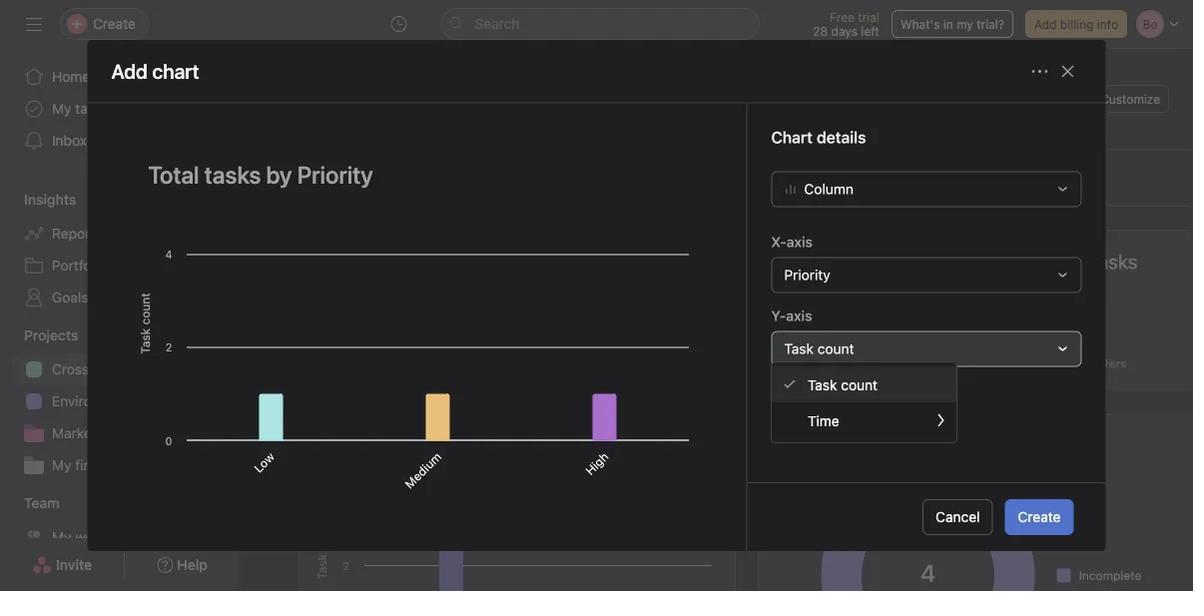 Task type: locate. For each thing, give the bounding box(es) containing it.
plan
[[212, 361, 240, 378]]

my up invite 'button'
[[52, 529, 71, 546]]

1 vertical spatial 1
[[851, 357, 857, 371]]

task up time
[[808, 376, 838, 393]]

home link
[[12, 61, 228, 93]]

task count down y-axis
[[785, 341, 855, 357]]

my left first
[[52, 457, 71, 474]]

add chart
[[111, 59, 200, 83]]

my inside global element
[[52, 100, 71, 117]]

y-
[[772, 308, 787, 324]]

insights button
[[0, 190, 76, 210]]

0 vertical spatial add
[[1035, 17, 1058, 31]]

tasks for total
[[808, 429, 843, 446]]

tasks for incomplete
[[390, 429, 425, 446]]

1 my from the top
[[52, 100, 71, 117]]

1
[[852, 286, 873, 343], [851, 357, 857, 371]]

count
[[818, 341, 855, 357], [842, 376, 878, 393]]

search button
[[441, 8, 761, 40]]

1 vertical spatial axis
[[787, 308, 813, 324]]

add left billing on the right top of page
[[1035, 17, 1058, 31]]

in
[[944, 17, 954, 31]]

tasks up medium
[[390, 429, 425, 446]]

axis down priority
[[787, 308, 813, 324]]

task count inside task count dropdown button
[[785, 341, 855, 357]]

tasks down time
[[808, 429, 843, 446]]

None text field
[[324, 67, 595, 103]]

create
[[1019, 509, 1062, 526]]

1 horizontal spatial tasks
[[390, 429, 425, 446]]

1 filter
[[851, 357, 890, 371]]

0 vertical spatial incomplete
[[313, 429, 387, 446]]

what's in my trial?
[[901, 17, 1005, 31]]

task count
[[785, 341, 855, 357], [808, 376, 878, 393]]

2 horizontal spatial tasks
[[808, 429, 843, 446]]

inbox link
[[12, 125, 228, 157]]

2 my from the top
[[52, 457, 71, 474]]

Total tasks by Priority text field
[[135, 152, 699, 198]]

1 filter button
[[830, 354, 895, 374]]

create button
[[1006, 500, 1075, 536]]

task count button
[[772, 331, 1083, 367]]

what's
[[901, 17, 941, 31]]

1 vertical spatial my
[[52, 457, 71, 474]]

environment
[[52, 393, 133, 410]]

info
[[1098, 17, 1119, 31]]

tasks down home
[[75, 100, 109, 117]]

add for add billing info
[[1035, 17, 1058, 31]]

1 vertical spatial task count
[[808, 376, 878, 393]]

1 button
[[852, 286, 873, 343]]

filters inside button
[[1092, 357, 1128, 371]]

0 vertical spatial filters
[[1092, 357, 1128, 371]]

my for my tasks
[[52, 100, 71, 117]]

add inside add chart button
[[289, 171, 311, 185]]

trial
[[859, 10, 880, 24]]

projects element
[[0, 318, 240, 486]]

0 vertical spatial task
[[785, 341, 814, 357]]

1 horizontal spatial add
[[1035, 17, 1058, 31]]

close image
[[1061, 63, 1077, 79]]

1 left filter
[[851, 357, 857, 371]]

0 horizontal spatial filters
[[772, 400, 818, 419]]

0 vertical spatial 1
[[852, 286, 873, 343]]

1 vertical spatial incomplete
[[1080, 569, 1142, 583]]

by section
[[429, 429, 497, 446]]

tasks
[[75, 100, 109, 117], [390, 429, 425, 446], [808, 429, 843, 446]]

filters
[[1092, 357, 1128, 371], [772, 400, 818, 419]]

1 vertical spatial add
[[289, 171, 311, 185]]

my inside the 'teams' element
[[52, 529, 71, 546]]

0 vertical spatial count
[[818, 341, 855, 357]]

task count down 1 filter button
[[808, 376, 878, 393]]

task down y-axis
[[785, 341, 814, 357]]

axis
[[787, 234, 813, 250], [787, 308, 813, 324]]

search
[[475, 15, 520, 32]]

global element
[[0, 49, 240, 169]]

no filters
[[1072, 357, 1128, 371]]

portfolios link
[[12, 250, 228, 282]]

time link
[[772, 403, 957, 439]]

home
[[52, 68, 90, 85]]

1 vertical spatial filters
[[772, 400, 818, 419]]

0 horizontal spatial incomplete
[[313, 429, 387, 446]]

tasks inside global element
[[75, 100, 109, 117]]

3 my from the top
[[52, 529, 71, 546]]

1 axis from the top
[[787, 234, 813, 250]]

incomplete for incomplete
[[1080, 569, 1142, 583]]

incomplete for incomplete tasks by section
[[313, 429, 387, 446]]

chart
[[315, 171, 344, 185]]

portfolios
[[52, 257, 114, 274]]

incomplete
[[313, 429, 387, 446], [1080, 569, 1142, 583]]

functional
[[95, 361, 159, 378]]

my first portfolio
[[52, 457, 159, 474]]

filters up 'total'
[[772, 400, 818, 419]]

no
[[1072, 357, 1089, 371]]

add billing info button
[[1026, 10, 1128, 38]]

my tasks link
[[12, 93, 228, 125]]

5
[[1078, 286, 1106, 343]]

reporting link
[[12, 218, 228, 250]]

1 for 1 filter
[[851, 357, 857, 371]]

team
[[24, 495, 60, 512]]

0 vertical spatial my
[[52, 100, 71, 117]]

task count link
[[772, 367, 957, 403]]

1 horizontal spatial incomplete
[[1080, 569, 1142, 583]]

more actions image
[[1033, 63, 1049, 79]]

2 vertical spatial my
[[52, 529, 71, 546]]

completion status
[[867, 429, 985, 446]]

add chart
[[289, 171, 344, 185]]

no filters button
[[1051, 354, 1133, 374]]

add inside add billing info button
[[1035, 17, 1058, 31]]

0 vertical spatial axis
[[787, 234, 813, 250]]

count left filter
[[818, 341, 855, 357]]

1 inside button
[[851, 357, 857, 371]]

portfolio
[[104, 457, 159, 474]]

add left 'chart'
[[289, 171, 311, 185]]

add chart button
[[264, 164, 353, 192]]

0 vertical spatial task count
[[785, 341, 855, 357]]

count down 1 filter button
[[842, 376, 878, 393]]

my up inbox
[[52, 100, 71, 117]]

2 axis from the top
[[787, 308, 813, 324]]

teams element
[[0, 486, 240, 558]]

axis for x-
[[787, 234, 813, 250]]

my inside projects element
[[52, 457, 71, 474]]

add
[[1035, 17, 1058, 31], [289, 171, 311, 185]]

projects button
[[0, 326, 78, 346]]

column button
[[772, 172, 1083, 208]]

billing
[[1061, 17, 1095, 31]]

1 up 1 filter button
[[852, 286, 873, 343]]

my
[[52, 100, 71, 117], [52, 457, 71, 474], [52, 529, 71, 546]]

1 horizontal spatial filters
[[1092, 357, 1128, 371]]

0 horizontal spatial tasks
[[75, 100, 109, 117]]

filters right no
[[1092, 357, 1128, 371]]

axis up priority
[[787, 234, 813, 250]]

task
[[785, 341, 814, 357], [808, 376, 838, 393]]

chart details
[[772, 128, 867, 147]]

cross-
[[52, 361, 95, 378]]

0 horizontal spatial add
[[289, 171, 311, 185]]

high
[[583, 450, 611, 478]]



Task type: describe. For each thing, give the bounding box(es) containing it.
environment link
[[12, 386, 228, 418]]

x-
[[772, 234, 787, 250]]

tasks for my
[[75, 100, 109, 117]]

1 for 1
[[852, 286, 873, 343]]

count inside dropdown button
[[818, 341, 855, 357]]

completed tasks
[[329, 250, 476, 273]]

marketing link
[[12, 418, 228, 450]]

invite
[[56, 557, 92, 573]]

my first portfolio link
[[12, 450, 228, 482]]

axis for y-
[[787, 308, 813, 324]]

free trial 28 days left
[[814, 10, 880, 38]]

cross-functional project plan
[[52, 361, 240, 378]]

goals
[[52, 289, 88, 306]]

total
[[772, 429, 805, 446]]

priority button
[[772, 257, 1083, 293]]

projects
[[24, 327, 78, 344]]

goals link
[[12, 282, 228, 314]]

inbox
[[52, 132, 87, 149]]

team button
[[0, 494, 60, 514]]

my
[[957, 17, 974, 31]]

total tasks by completion status
[[772, 429, 985, 446]]

my for my workspace
[[52, 529, 71, 546]]

left
[[862, 24, 880, 38]]

my for my first portfolio
[[52, 457, 71, 474]]

cancel
[[936, 509, 981, 526]]

time
[[808, 412, 840, 429]]

invite button
[[19, 548, 105, 583]]

1 vertical spatial task
[[808, 376, 838, 393]]

28
[[814, 24, 828, 38]]

reporting
[[52, 225, 115, 242]]

marketing
[[52, 425, 116, 442]]

add billing info
[[1035, 17, 1119, 31]]

overdue tasks
[[799, 250, 925, 273]]

task count inside task count link
[[808, 376, 878, 393]]

y-axis
[[772, 308, 813, 324]]

cross-functional project plan link
[[12, 354, 240, 386]]

low
[[251, 450, 277, 476]]

first
[[75, 457, 101, 474]]

5 button
[[1078, 286, 1106, 343]]

workspace
[[75, 529, 145, 546]]

what's in my trial? button
[[892, 10, 1014, 38]]

share button
[[993, 85, 1059, 113]]

by
[[847, 429, 863, 446]]

total tasks
[[1046, 250, 1139, 273]]

hide sidebar image
[[26, 16, 42, 32]]

x-axis
[[772, 234, 813, 250]]

share
[[1018, 92, 1050, 106]]

filter
[[860, 357, 890, 371]]

trial?
[[977, 17, 1005, 31]]

my workspace link
[[12, 522, 228, 554]]

days
[[832, 24, 858, 38]]

priority
[[785, 267, 831, 283]]

my workspace
[[52, 529, 145, 546]]

free
[[830, 10, 855, 24]]

incomplete tasks
[[558, 250, 707, 273]]

insights element
[[0, 182, 240, 318]]

1 vertical spatial count
[[842, 376, 878, 393]]

incomplete tasks by section
[[313, 429, 497, 446]]

search list box
[[441, 8, 761, 40]]

bo button
[[901, 87, 925, 111]]

medium
[[402, 450, 444, 492]]

column
[[805, 181, 854, 198]]

add for add chart
[[289, 171, 311, 185]]

task inside dropdown button
[[785, 341, 814, 357]]

bo
[[905, 92, 920, 106]]

insights
[[24, 191, 76, 208]]

project
[[163, 361, 208, 378]]

cancel button
[[923, 500, 994, 536]]

my tasks
[[52, 100, 109, 117]]



Task type: vqa. For each thing, say whether or not it's contained in the screenshot.
the Add collaborators icon
no



